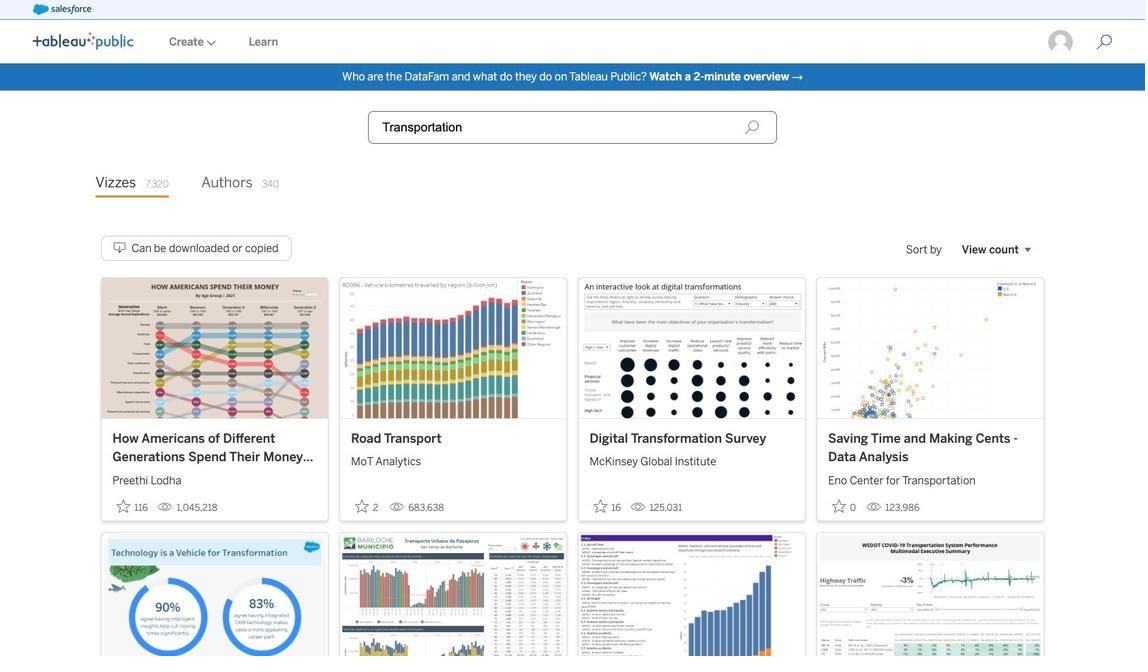 Task type: vqa. For each thing, say whether or not it's contained in the screenshot.
Salesforce Logo
yes



Task type: locate. For each thing, give the bounding box(es) containing it.
workbook thumbnail image
[[102, 278, 328, 418], [340, 278, 567, 418], [579, 278, 805, 418], [818, 278, 1044, 418], [102, 533, 328, 657], [340, 533, 567, 657], [579, 533, 805, 657], [818, 533, 1044, 657]]

2 add favorite image from the left
[[355, 500, 369, 513]]

add favorite image
[[594, 500, 608, 513], [833, 500, 846, 513]]

0 horizontal spatial add favorite image
[[117, 500, 130, 513]]

create image
[[204, 40, 216, 46]]

4 add favorite button from the left
[[829, 496, 861, 518]]

add favorite image
[[117, 500, 130, 513], [355, 500, 369, 513]]

add favorite image for second the add favorite button
[[355, 500, 369, 513]]

Add Favorite button
[[113, 496, 152, 518], [351, 496, 384, 518], [590, 496, 625, 518], [829, 496, 861, 518]]

0 horizontal spatial add favorite image
[[594, 500, 608, 513]]

logo image
[[33, 32, 134, 50]]

1 add favorite button from the left
[[113, 496, 152, 518]]

1 horizontal spatial add favorite image
[[355, 500, 369, 513]]

1 add favorite image from the left
[[117, 500, 130, 513]]

Search input field
[[368, 111, 777, 144]]

1 horizontal spatial add favorite image
[[833, 500, 846, 513]]



Task type: describe. For each thing, give the bounding box(es) containing it.
1 add favorite image from the left
[[594, 500, 608, 513]]

add favorite image for 4th the add favorite button from right
[[117, 500, 130, 513]]

2 add favorite button from the left
[[351, 496, 384, 518]]

2 add favorite image from the left
[[833, 500, 846, 513]]

salesforce logo image
[[33, 4, 91, 15]]

3 add favorite button from the left
[[590, 496, 625, 518]]

go to search image
[[1080, 34, 1129, 50]]

gary.orlando image
[[1047, 29, 1075, 56]]

search image
[[745, 120, 760, 135]]



